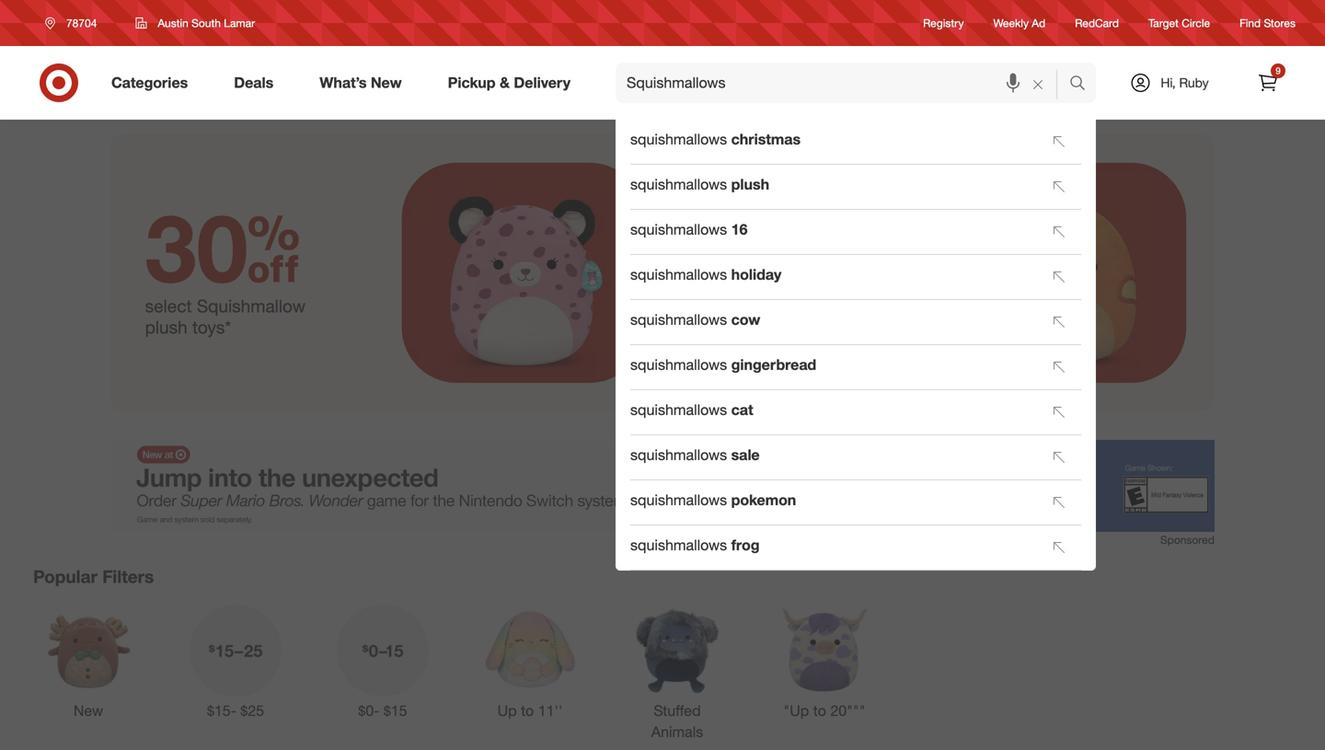 Task type: vqa. For each thing, say whether or not it's contained in the screenshot.
South
yes



Task type: describe. For each thing, give the bounding box(es) containing it.
delivery
[[514, 74, 571, 92]]

squishmallows for christmas
[[630, 130, 727, 148]]

south
[[192, 16, 221, 30]]

squishmallows for plush
[[630, 175, 727, 193]]

squishmallows for 16
[[630, 220, 727, 238]]

sponsored
[[1160, 533, 1215, 547]]

popular filters
[[33, 566, 154, 587]]

ad
[[1032, 16, 1046, 30]]

stuffed animals
[[651, 702, 703, 741]]

30
[[145, 191, 301, 304]]

squishmallows 16
[[630, 220, 748, 238]]

0 vertical spatial plush
[[731, 175, 769, 193]]

austin
[[158, 16, 188, 30]]

squishmallows for frog
[[630, 536, 727, 554]]

target
[[1149, 16, 1179, 30]]

toys*
[[192, 316, 231, 338]]

78704 button
[[33, 6, 116, 40]]

squishmallows frog
[[630, 536, 760, 554]]

squishmallows for gingerbread
[[630, 356, 727, 374]]

$0-
[[358, 702, 380, 720]]

squishmallows cow
[[630, 311, 760, 329]]

weekly
[[993, 16, 1029, 30]]

sale
[[731, 446, 760, 464]]

11''
[[538, 702, 563, 720]]

$0- $15 link
[[328, 601, 438, 721]]

up to 11''
[[498, 702, 563, 720]]

$25
[[240, 702, 264, 720]]

registry link
[[923, 15, 964, 31]]

select
[[145, 295, 192, 317]]

ruby
[[1179, 75, 1209, 91]]

weekly ad
[[993, 16, 1046, 30]]

"up to 20"""
[[784, 702, 866, 720]]

squishmallows for holiday
[[630, 266, 727, 283]]

pickup & delivery
[[448, 74, 571, 92]]

animals
[[651, 723, 703, 741]]

circle
[[1182, 16, 1210, 30]]

weekly ad link
[[993, 15, 1046, 31]]

what's
[[320, 74, 367, 92]]

squishmallows sale
[[630, 446, 760, 464]]

16
[[731, 220, 748, 238]]

$15- $25 link
[[180, 601, 291, 721]]

advertisement region
[[110, 440, 1215, 532]]

squishmallows plush
[[630, 175, 769, 193]]

squishmallows for cat
[[630, 401, 727, 419]]

squishmallows christmas
[[630, 130, 801, 148]]

"up
[[784, 702, 809, 720]]

20"""
[[830, 702, 866, 720]]

find
[[1240, 16, 1261, 30]]



Task type: locate. For each thing, give the bounding box(es) containing it.
$15- $25
[[207, 702, 264, 720]]

search button
[[1061, 63, 1105, 107]]

0 horizontal spatial new
[[73, 702, 103, 720]]

new
[[371, 74, 402, 92], [73, 702, 103, 720]]

1 squishmallows from the top
[[630, 130, 727, 148]]

squishmallows down squishmallows 16
[[630, 266, 727, 283]]

0 vertical spatial new
[[371, 74, 402, 92]]

find stores
[[1240, 16, 1296, 30]]

gingerbread
[[731, 356, 816, 374]]

cat
[[731, 401, 753, 419]]

cow
[[731, 311, 760, 329]]

squishmallows up squishmallows 16
[[630, 175, 727, 193]]

6 squishmallows from the top
[[630, 356, 727, 374]]

plush
[[731, 175, 769, 193], [145, 316, 187, 338]]

squishmallows down squishmallows holiday
[[630, 311, 727, 329]]

squishmallows for pokemon
[[630, 491, 727, 509]]

squishmallows gingerbread
[[630, 356, 816, 374]]

stuffed animals link
[[622, 601, 733, 742]]

registry
[[923, 16, 964, 30]]

to right up
[[521, 702, 534, 720]]

"up to 20""" link
[[769, 601, 880, 721]]

to
[[521, 702, 534, 720], [813, 702, 826, 720]]

stuffed
[[654, 702, 701, 720]]

squishmallows down squishmallows pokemon
[[630, 536, 727, 554]]

squishmallows up squishmallows sale
[[630, 401, 727, 419]]

hi,
[[1161, 75, 1176, 91]]

$0- $15
[[358, 702, 407, 720]]

9 link
[[1248, 63, 1288, 103]]

plush inside 30 select squishmallow plush toys*
[[145, 316, 187, 338]]

lamar
[[224, 16, 255, 30]]

1 to from the left
[[521, 702, 534, 720]]

up
[[498, 702, 517, 720]]

deals
[[234, 74, 274, 92]]

plush up "16"
[[731, 175, 769, 193]]

squishmallows up squishmallows cat
[[630, 356, 727, 374]]

deals link
[[218, 63, 297, 103]]

redcard
[[1075, 16, 1119, 30]]

$15-
[[207, 702, 236, 720]]

squishmallows up "squishmallows plush"
[[630, 130, 727, 148]]

0 horizontal spatial to
[[521, 702, 534, 720]]

squishmallows holiday
[[630, 266, 782, 283]]

2 to from the left
[[813, 702, 826, 720]]

1 vertical spatial plush
[[145, 316, 187, 338]]

2 squishmallows from the top
[[630, 175, 727, 193]]

3 squishmallows from the top
[[630, 220, 727, 238]]

search
[[1061, 76, 1105, 93]]

$15
[[384, 702, 407, 720]]

target circle link
[[1149, 15, 1210, 31]]

squishmallows down squishmallows cat
[[630, 446, 727, 464]]

austin south lamar
[[158, 16, 255, 30]]

9 squishmallows from the top
[[630, 491, 727, 509]]

squishmallows for sale
[[630, 446, 727, 464]]

categories
[[111, 74, 188, 92]]

christmas
[[731, 130, 801, 148]]

hi, ruby
[[1161, 75, 1209, 91]]

1 horizontal spatial to
[[813, 702, 826, 720]]

squishmallows for cow
[[630, 311, 727, 329]]

popular
[[33, 566, 98, 587]]

10 squishmallows from the top
[[630, 536, 727, 554]]

squishmallow
[[197, 295, 306, 317]]

what's new
[[320, 74, 402, 92]]

frog
[[731, 536, 760, 554]]

squishmallows cat
[[630, 401, 753, 419]]

pokemon
[[731, 491, 796, 509]]

austin south lamar button
[[124, 6, 267, 40]]

5 squishmallows from the top
[[630, 311, 727, 329]]

pickup & delivery link
[[432, 63, 594, 103]]

plush left toys*
[[145, 316, 187, 338]]

9
[[1276, 65, 1281, 76]]

7 squishmallows from the top
[[630, 401, 727, 419]]

squishmallows
[[630, 130, 727, 148], [630, 175, 727, 193], [630, 220, 727, 238], [630, 266, 727, 283], [630, 311, 727, 329], [630, 356, 727, 374], [630, 401, 727, 419], [630, 446, 727, 464], [630, 491, 727, 509], [630, 536, 727, 554]]

1 horizontal spatial plush
[[731, 175, 769, 193]]

&
[[500, 74, 510, 92]]

78704
[[66, 16, 97, 30]]

30 select squishmallow plush toys*
[[145, 191, 306, 338]]

redcard link
[[1075, 15, 1119, 31]]

target circle
[[1149, 16, 1210, 30]]

pickup
[[448, 74, 496, 92]]

What can we help you find? suggestions appear below search field
[[616, 63, 1074, 103]]

8 squishmallows from the top
[[630, 446, 727, 464]]

holiday
[[731, 266, 782, 283]]

find stores link
[[1240, 15, 1296, 31]]

squishmallows up squishmallows frog
[[630, 491, 727, 509]]

filters
[[102, 566, 154, 587]]

squishmallows down "squishmallows plush"
[[630, 220, 727, 238]]

new link
[[33, 601, 144, 721]]

to right "up at the right of page
[[813, 702, 826, 720]]

to inside "link"
[[521, 702, 534, 720]]

1 vertical spatial new
[[73, 702, 103, 720]]

4 squishmallows from the top
[[630, 266, 727, 283]]

up to 11'' link
[[475, 601, 585, 721]]

1 horizontal spatial new
[[371, 74, 402, 92]]

stores
[[1264, 16, 1296, 30]]

to for up
[[521, 702, 534, 720]]

categories link
[[96, 63, 211, 103]]

squishmallows pokemon
[[630, 491, 796, 509]]

what's new link
[[304, 63, 425, 103]]

to for "up
[[813, 702, 826, 720]]

0 horizontal spatial plush
[[145, 316, 187, 338]]



